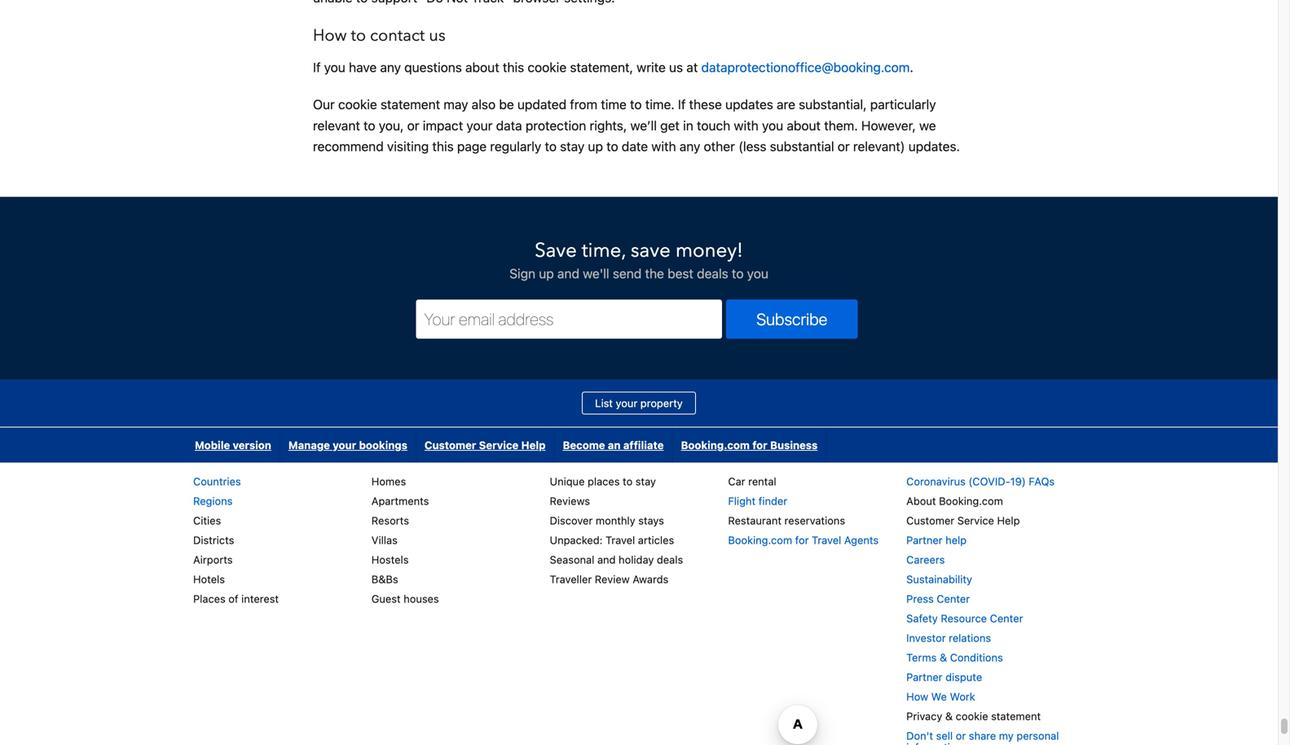 Task type: vqa. For each thing, say whether or not it's contained in the screenshot.
How
yes



Task type: describe. For each thing, give the bounding box(es) containing it.
time
[[601, 97, 627, 112]]

recommend
[[313, 139, 384, 154]]

restaurant
[[729, 515, 782, 527]]

deals inside 'unique places to stay reviews discover monthly stays unpacked: travel articles seasonal and holiday deals traveller review awards'
[[657, 554, 684, 566]]

0 horizontal spatial or
[[407, 118, 420, 133]]

time,
[[582, 237, 626, 264]]

booking.com for business link
[[673, 428, 826, 463]]

send
[[613, 266, 642, 281]]

our cookie statement may also be updated from time to time. if these updates are substantial, particularly relevant to you, or impact your data protection rights, we'll get in touch with you about them. however, we recommend visiting this page regularly to stay up to date with any other (less substantial or relevant) updates.
[[313, 97, 961, 154]]

coronavirus
[[907, 475, 966, 488]]

to inside 'unique places to stay reviews discover monthly stays unpacked: travel articles seasonal and holiday deals traveller review awards'
[[623, 475, 633, 488]]

discover
[[550, 515, 593, 527]]

holiday
[[619, 554, 654, 566]]

statement,
[[570, 60, 634, 75]]

substantial
[[770, 139, 835, 154]]

articles
[[638, 534, 675, 546]]

car rental flight finder restaurant reservations booking.com for travel agents
[[729, 475, 879, 546]]

1 horizontal spatial us
[[670, 60, 684, 75]]

seasonal and holiday deals link
[[550, 554, 684, 566]]

booking.com for travel agents link
[[729, 534, 879, 546]]

at
[[687, 60, 698, 75]]

(less
[[739, 139, 767, 154]]

unique places to stay reviews discover monthly stays unpacked: travel articles seasonal and holiday deals traveller review awards
[[550, 475, 684, 585]]

date
[[622, 139, 648, 154]]

customer service help link for partner help
[[907, 515, 1021, 527]]

1 partner from the top
[[907, 534, 943, 546]]

statement inside coronavirus (covid-19) faqs about booking.com customer service help partner help careers sustainability press center safety resource center investor relations terms & conditions partner dispute how we work privacy & cookie statement don't sell or share my personal information
[[992, 710, 1042, 723]]

visiting
[[387, 139, 429, 154]]

0 vertical spatial booking.com
[[681, 439, 750, 451]]

monthly
[[596, 515, 636, 527]]

have
[[349, 60, 377, 75]]

discover monthly stays link
[[550, 515, 665, 527]]

0 horizontal spatial us
[[429, 25, 446, 47]]

service inside coronavirus (covid-19) faqs about booking.com customer service help partner help careers sustainability press center safety resource center investor relations terms & conditions partner dispute how we work privacy & cookie statement don't sell or share my personal information
[[958, 515, 995, 527]]

our
[[313, 97, 335, 112]]

stays
[[639, 515, 665, 527]]

hotels
[[193, 573, 225, 585]]

partner dispute link
[[907, 671, 983, 683]]

careers
[[907, 554, 946, 566]]

impact
[[423, 118, 463, 133]]

however,
[[862, 118, 917, 133]]

homes apartments resorts villas hostels b&bs guest houses
[[372, 475, 439, 605]]

guest houses link
[[372, 593, 439, 605]]

or inside coronavirus (covid-19) faqs about booking.com customer service help partner help careers sustainability press center safety resource center investor relations terms & conditions partner dispute how we work privacy & cookie statement don't sell or share my personal information
[[956, 730, 967, 742]]

2 partner from the top
[[907, 671, 943, 683]]

terms
[[907, 652, 937, 664]]

list your property
[[595, 397, 683, 409]]

hostels
[[372, 554, 409, 566]]

stay inside our cookie statement may also be updated from time to time. if these updates are substantial, particularly relevant to you, or impact your data protection rights, we'll get in touch with you about them. however, we recommend visiting this page regularly to stay up to date with any other (less substantial or relevant) updates.
[[560, 139, 585, 154]]

up inside our cookie statement may also be updated from time to time. if these updates are substantial, particularly relevant to you, or impact your data protection rights, we'll get in touch with you about them. however, we recommend visiting this page regularly to stay up to date with any other (less substantial or relevant) updates.
[[588, 139, 603, 154]]

you inside our cookie statement may also be updated from time to time. if these updates are substantial, particularly relevant to you, or impact your data protection rights, we'll get in touch with you about them. however, we recommend visiting this page regularly to stay up to date with any other (less substantial or relevant) updates.
[[762, 118, 784, 133]]

rental
[[749, 475, 777, 488]]

countries
[[193, 475, 241, 488]]

customer service help link for become an affiliate
[[417, 428, 554, 463]]

mobile version link
[[187, 428, 280, 463]]

relevant
[[313, 118, 360, 133]]

reviews link
[[550, 495, 590, 507]]

these
[[690, 97, 722, 112]]

may
[[444, 97, 469, 112]]

sustainability
[[907, 573, 973, 585]]

we'll
[[631, 118, 657, 133]]

become an affiliate
[[563, 439, 664, 451]]

touch
[[697, 118, 731, 133]]

and inside save time, save money! sign up and we'll send the best deals to you
[[558, 266, 580, 281]]

cookie inside our cookie statement may also be updated from time to time. if these updates are substantial, particularly relevant to you, or impact your data protection rights, we'll get in touch with you about them. however, we recommend visiting this page regularly to stay up to date with any other (less substantial or relevant) updates.
[[338, 97, 377, 112]]

1 vertical spatial with
[[652, 139, 677, 154]]

customer service help
[[425, 439, 546, 451]]

save time, save money! footer
[[0, 196, 1279, 745]]

resorts link
[[372, 515, 409, 527]]

mobile
[[195, 439, 230, 451]]

become
[[563, 439, 606, 451]]

list your property link
[[582, 392, 696, 415]]

how inside coronavirus (covid-19) faqs about booking.com customer service help partner help careers sustainability press center safety resource center investor relations terms & conditions partner dispute how we work privacy & cookie statement don't sell or share my personal information
[[907, 691, 929, 703]]

unique places to stay link
[[550, 475, 656, 488]]

guest
[[372, 593, 401, 605]]

houses
[[404, 593, 439, 605]]

manage your bookings
[[289, 439, 408, 451]]

countries link
[[193, 475, 241, 488]]

(covid-
[[969, 475, 1011, 488]]

0 vertical spatial &
[[940, 652, 948, 664]]

1 horizontal spatial cookie
[[528, 60, 567, 75]]

about booking.com link
[[907, 495, 1004, 507]]

for inside the car rental flight finder restaurant reservations booking.com for travel agents
[[796, 534, 809, 546]]

restaurant reservations link
[[729, 515, 846, 527]]

1 horizontal spatial center
[[991, 612, 1024, 625]]

booking.com inside the car rental flight finder restaurant reservations booking.com for travel agents
[[729, 534, 793, 546]]

to left the you,
[[364, 118, 376, 133]]

how to contact us
[[313, 25, 446, 47]]

subscribe button
[[727, 300, 858, 339]]

press center link
[[907, 593, 971, 605]]

1 vertical spatial &
[[946, 710, 953, 723]]

0 vertical spatial help
[[522, 439, 546, 451]]

finder
[[759, 495, 788, 507]]

protection
[[526, 118, 587, 133]]

0 vertical spatial service
[[479, 439, 519, 451]]

to inside save time, save money! sign up and we'll send the best deals to you
[[732, 266, 744, 281]]

money!
[[676, 237, 744, 264]]

save time, save money! sign up and we'll send the best deals to you
[[510, 237, 769, 281]]

your for manage your bookings
[[333, 439, 357, 451]]

from
[[570, 97, 598, 112]]

relevant)
[[854, 139, 906, 154]]

manage your bookings link
[[280, 428, 416, 463]]

contact
[[370, 25, 425, 47]]

manage
[[289, 439, 330, 451]]

flight
[[729, 495, 756, 507]]

0 horizontal spatial center
[[937, 593, 971, 605]]

my
[[1000, 730, 1014, 742]]

data
[[496, 118, 522, 133]]

seasonal
[[550, 554, 595, 566]]

travel inside the car rental flight finder restaurant reservations booking.com for travel agents
[[812, 534, 842, 546]]



Task type: locate. For each thing, give the bounding box(es) containing it.
help
[[522, 439, 546, 451], [998, 515, 1021, 527]]

we
[[920, 118, 937, 133]]

partner help link
[[907, 534, 967, 546]]

0 horizontal spatial any
[[380, 60, 401, 75]]

travel down reservations
[[812, 534, 842, 546]]

this down impact
[[433, 139, 454, 154]]

about
[[466, 60, 500, 75], [787, 118, 821, 133]]

booking.com up the car
[[681, 439, 750, 451]]

1 horizontal spatial about
[[787, 118, 821, 133]]

up right sign
[[539, 266, 554, 281]]

0 vertical spatial about
[[466, 60, 500, 75]]

1 horizontal spatial your
[[467, 118, 493, 133]]

cookie up "updated"
[[528, 60, 567, 75]]

2 horizontal spatial cookie
[[956, 710, 989, 723]]

1 vertical spatial center
[[991, 612, 1024, 625]]

any right have
[[380, 60, 401, 75]]

agents
[[845, 534, 879, 546]]

1 horizontal spatial statement
[[992, 710, 1042, 723]]

any down in
[[680, 139, 701, 154]]

subscribe
[[757, 309, 828, 329]]

questions
[[405, 60, 462, 75]]

navigation inside the 'save time, save money!' footer
[[187, 428, 827, 463]]

1 horizontal spatial help
[[998, 515, 1021, 527]]

us
[[429, 25, 446, 47], [670, 60, 684, 75]]

cookie up relevant
[[338, 97, 377, 112]]

deals
[[697, 266, 729, 281], [657, 554, 684, 566]]

0 vertical spatial us
[[429, 25, 446, 47]]

and up traveller review awards link
[[598, 554, 616, 566]]

1 vertical spatial booking.com
[[940, 495, 1004, 507]]

b&bs
[[372, 573, 398, 585]]

1 horizontal spatial customer
[[907, 515, 955, 527]]

1 vertical spatial partner
[[907, 671, 943, 683]]

navigation containing mobile version
[[187, 428, 827, 463]]

travel inside 'unique places to stay reviews discover monthly stays unpacked: travel articles seasonal and holiday deals traveller review awards'
[[606, 534, 636, 546]]

hotels link
[[193, 573, 225, 585]]

how we work link
[[907, 691, 976, 703]]

0 horizontal spatial up
[[539, 266, 554, 281]]

1 horizontal spatial this
[[503, 60, 525, 75]]

0 horizontal spatial help
[[522, 439, 546, 451]]

2 horizontal spatial your
[[616, 397, 638, 409]]

0 horizontal spatial statement
[[381, 97, 441, 112]]

regularly
[[490, 139, 542, 154]]

1 vertical spatial customer
[[907, 515, 955, 527]]

deals down money!
[[697, 266, 729, 281]]

sell
[[937, 730, 953, 742]]

cities link
[[193, 515, 221, 527]]

1 vertical spatial you
[[762, 118, 784, 133]]

to down 'rights,'
[[607, 139, 619, 154]]

0 vertical spatial up
[[588, 139, 603, 154]]

stay
[[560, 139, 585, 154], [636, 475, 656, 488]]

cookie inside coronavirus (covid-19) faqs about booking.com customer service help partner help careers sustainability press center safety resource center investor relations terms & conditions partner dispute how we work privacy & cookie statement don't sell or share my personal information
[[956, 710, 989, 723]]

1 horizontal spatial or
[[838, 139, 850, 154]]

1 vertical spatial or
[[838, 139, 850, 154]]

if up in
[[678, 97, 686, 112]]

help left become
[[522, 439, 546, 451]]

2 vertical spatial cookie
[[956, 710, 989, 723]]

booking.com down coronavirus (covid-19) faqs link
[[940, 495, 1004, 507]]

us left at
[[670, 60, 684, 75]]

write
[[637, 60, 666, 75]]

districts
[[193, 534, 234, 546]]

careers link
[[907, 554, 946, 566]]

and inside 'unique places to stay reviews discover monthly stays unpacked: travel articles seasonal and holiday deals traveller review awards'
[[598, 554, 616, 566]]

service
[[479, 439, 519, 451], [958, 515, 995, 527]]

0 horizontal spatial this
[[433, 139, 454, 154]]

this up be
[[503, 60, 525, 75]]

center up resource
[[937, 593, 971, 605]]

0 vertical spatial center
[[937, 593, 971, 605]]

1 vertical spatial how
[[907, 691, 929, 703]]

with down updates
[[734, 118, 759, 133]]

deals inside save time, save money! sign up and we'll send the best deals to you
[[697, 266, 729, 281]]

hostels link
[[372, 554, 409, 566]]

how left "contact"
[[313, 25, 347, 47]]

0 vertical spatial customer service help link
[[417, 428, 554, 463]]

0 horizontal spatial about
[[466, 60, 500, 75]]

and down save
[[558, 266, 580, 281]]

booking.com inside coronavirus (covid-19) faqs about booking.com customer service help partner help careers sustainability press center safety resource center investor relations terms & conditions partner dispute how we work privacy & cookie statement don't sell or share my personal information
[[940, 495, 1004, 507]]

you left have
[[324, 60, 346, 75]]

1 vertical spatial help
[[998, 515, 1021, 527]]

places of interest link
[[193, 593, 279, 605]]

bookings
[[359, 439, 408, 451]]

0 vertical spatial your
[[467, 118, 493, 133]]

list
[[595, 397, 613, 409]]

this inside our cookie statement may also be updated from time to time. if these updates are substantial, particularly relevant to you, or impact your data protection rights, we'll get in touch with you about them. however, we recommend visiting this page regularly to stay up to date with any other (less substantial or relevant) updates.
[[433, 139, 454, 154]]

.
[[910, 60, 914, 75]]

2 horizontal spatial or
[[956, 730, 967, 742]]

customer inside customer service help link
[[425, 439, 477, 451]]

you up subscribe
[[748, 266, 769, 281]]

1 horizontal spatial with
[[734, 118, 759, 133]]

help down 19)
[[998, 515, 1021, 527]]

review
[[595, 573, 630, 585]]

booking.com
[[681, 439, 750, 451], [940, 495, 1004, 507], [729, 534, 793, 546]]

countries regions cities districts airports hotels places of interest
[[193, 475, 279, 605]]

customer right bookings
[[425, 439, 477, 451]]

travel up seasonal and holiday deals link
[[606, 534, 636, 546]]

1 horizontal spatial stay
[[636, 475, 656, 488]]

car rental link
[[729, 475, 777, 488]]

1 vertical spatial about
[[787, 118, 821, 133]]

stay down affiliate
[[636, 475, 656, 488]]

1 horizontal spatial if
[[678, 97, 686, 112]]

1 horizontal spatial customer service help link
[[907, 515, 1021, 527]]

to right places
[[623, 475, 633, 488]]

other
[[704, 139, 736, 154]]

about
[[907, 495, 937, 507]]

1 vertical spatial any
[[680, 139, 701, 154]]

reviews
[[550, 495, 590, 507]]

1 vertical spatial for
[[796, 534, 809, 546]]

customer service help link
[[417, 428, 554, 463], [907, 515, 1021, 527]]

0 horizontal spatial cookie
[[338, 97, 377, 112]]

if up our
[[313, 60, 321, 75]]

your for list your property
[[616, 397, 638, 409]]

2 travel from the left
[[812, 534, 842, 546]]

any inside our cookie statement may also be updated from time to time. if these updates are substantial, particularly relevant to you, or impact your data protection rights, we'll get in touch with you about them. however, we recommend visiting this page regularly to stay up to date with any other (less substantial or relevant) updates.
[[680, 139, 701, 154]]

& up partner dispute link
[[940, 652, 948, 664]]

dataprotectionoffice@booking.com link
[[702, 60, 910, 75]]

0 horizontal spatial deals
[[657, 554, 684, 566]]

2 vertical spatial booking.com
[[729, 534, 793, 546]]

or up visiting
[[407, 118, 420, 133]]

0 horizontal spatial with
[[652, 139, 677, 154]]

0 vertical spatial stay
[[560, 139, 585, 154]]

0 horizontal spatial travel
[[606, 534, 636, 546]]

0 vertical spatial deals
[[697, 266, 729, 281]]

in
[[684, 118, 694, 133]]

0 horizontal spatial customer service help link
[[417, 428, 554, 463]]

version
[[233, 439, 271, 451]]

center up relations
[[991, 612, 1024, 625]]

1 vertical spatial this
[[433, 139, 454, 154]]

statement up my
[[992, 710, 1042, 723]]

places
[[193, 593, 226, 605]]

1 vertical spatial cookie
[[338, 97, 377, 112]]

1 horizontal spatial any
[[680, 139, 701, 154]]

customer inside coronavirus (covid-19) faqs about booking.com customer service help partner help careers sustainability press center safety resource center investor relations terms & conditions partner dispute how we work privacy & cookie statement don't sell or share my personal information
[[907, 515, 955, 527]]

1 horizontal spatial deals
[[697, 266, 729, 281]]

to down protection
[[545, 139, 557, 154]]

investor
[[907, 632, 947, 644]]

you
[[324, 60, 346, 75], [762, 118, 784, 133], [748, 266, 769, 281]]

safety
[[907, 612, 939, 625]]

up down 'rights,'
[[588, 139, 603, 154]]

regions
[[193, 495, 233, 507]]

flight finder link
[[729, 495, 788, 507]]

the
[[645, 266, 665, 281]]

updates.
[[909, 139, 961, 154]]

1 horizontal spatial how
[[907, 691, 929, 703]]

airports link
[[193, 554, 233, 566]]

0 horizontal spatial for
[[753, 439, 768, 451]]

traveller
[[550, 573, 592, 585]]

1 vertical spatial deals
[[657, 554, 684, 566]]

affiliate
[[624, 439, 664, 451]]

0 vertical spatial or
[[407, 118, 420, 133]]

1 vertical spatial customer service help link
[[907, 515, 1021, 527]]

if
[[313, 60, 321, 75], [678, 97, 686, 112]]

1 horizontal spatial for
[[796, 534, 809, 546]]

1 vertical spatial and
[[598, 554, 616, 566]]

statement inside our cookie statement may also be updated from time to time. if these updates are substantial, particularly relevant to you, or impact your data protection rights, we'll get in touch with you about them. however, we recommend visiting this page regularly to stay up to date with any other (less substantial or relevant) updates.
[[381, 97, 441, 112]]

your down also
[[467, 118, 493, 133]]

0 horizontal spatial service
[[479, 439, 519, 451]]

2 vertical spatial you
[[748, 266, 769, 281]]

0 vertical spatial how
[[313, 25, 347, 47]]

you,
[[379, 118, 404, 133]]

your inside our cookie statement may also be updated from time to time. if these updates are substantial, particularly relevant to you, or impact your data protection rights, we'll get in touch with you about them. however, we recommend visiting this page regularly to stay up to date with any other (less substantial or relevant) updates.
[[467, 118, 493, 133]]

coronavirus (covid-19) faqs link
[[907, 475, 1055, 488]]

up
[[588, 139, 603, 154], [539, 266, 554, 281]]

if inside our cookie statement may also be updated from time to time. if these updates are substantial, particularly relevant to you, or impact your data protection rights, we'll get in touch with you about them. however, we recommend visiting this page regularly to stay up to date with any other (less substantial or relevant) updates.
[[678, 97, 686, 112]]

don't sell or share my personal information link
[[907, 730, 1060, 745]]

villas
[[372, 534, 398, 546]]

booking.com down restaurant at bottom right
[[729, 534, 793, 546]]

1 horizontal spatial travel
[[812, 534, 842, 546]]

to right time
[[630, 97, 642, 112]]

1 vertical spatial if
[[678, 97, 686, 112]]

you down are
[[762, 118, 784, 133]]

or down them.
[[838, 139, 850, 154]]

0 horizontal spatial how
[[313, 25, 347, 47]]

save
[[535, 237, 577, 264]]

we'll
[[583, 266, 610, 281]]

up inside save time, save money! sign up and we'll send the best deals to you
[[539, 266, 554, 281]]

0 vertical spatial statement
[[381, 97, 441, 112]]

1 travel from the left
[[606, 534, 636, 546]]

to down money!
[[732, 266, 744, 281]]

0 vertical spatial if
[[313, 60, 321, 75]]

center
[[937, 593, 971, 605], [991, 612, 1024, 625]]

about up substantial at the top right of page
[[787, 118, 821, 133]]

0 vertical spatial cookie
[[528, 60, 567, 75]]

updated
[[518, 97, 567, 112]]

about inside our cookie statement may also be updated from time to time. if these updates are substantial, particularly relevant to you, or impact your data protection rights, we'll get in touch with you about them. however, we recommend visiting this page regularly to stay up to date with any other (less substantial or relevant) updates.
[[787, 118, 821, 133]]

0 vertical spatial partner
[[907, 534, 943, 546]]

car
[[729, 475, 746, 488]]

1 vertical spatial your
[[616, 397, 638, 409]]

0 vertical spatial and
[[558, 266, 580, 281]]

for down reservations
[[796, 534, 809, 546]]

stay inside 'unique places to stay reviews discover monthly stays unpacked: travel articles seasonal and holiday deals traveller review awards'
[[636, 475, 656, 488]]

0 vertical spatial this
[[503, 60, 525, 75]]

stay down protection
[[560, 139, 585, 154]]

with down get
[[652, 139, 677, 154]]

0 horizontal spatial and
[[558, 266, 580, 281]]

booking.com for business
[[681, 439, 818, 451]]

don't
[[907, 730, 934, 742]]

0 vertical spatial customer
[[425, 439, 477, 451]]

0 horizontal spatial stay
[[560, 139, 585, 154]]

them.
[[825, 118, 859, 133]]

0 horizontal spatial if
[[313, 60, 321, 75]]

rights,
[[590, 118, 627, 133]]

investor relations link
[[907, 632, 992, 644]]

1 vertical spatial stay
[[636, 475, 656, 488]]

0 vertical spatial you
[[324, 60, 346, 75]]

0 vertical spatial with
[[734, 118, 759, 133]]

you inside save time, save money! sign up and we'll send the best deals to you
[[748, 266, 769, 281]]

your right list
[[616, 397, 638, 409]]

0 vertical spatial for
[[753, 439, 768, 451]]

2 vertical spatial your
[[333, 439, 357, 451]]

sign
[[510, 266, 536, 281]]

Your email address email field
[[416, 300, 723, 339]]

b&bs link
[[372, 573, 398, 585]]

time.
[[646, 97, 675, 112]]

navigation
[[187, 428, 827, 463]]

partner down terms
[[907, 671, 943, 683]]

statement up the you,
[[381, 97, 441, 112]]

your right the manage
[[333, 439, 357, 451]]

press
[[907, 593, 934, 605]]

partner
[[907, 534, 943, 546], [907, 671, 943, 683]]

safety resource center link
[[907, 612, 1024, 625]]

an
[[608, 439, 621, 451]]

1 vertical spatial up
[[539, 266, 554, 281]]

cookie down work
[[956, 710, 989, 723]]

deals down articles
[[657, 554, 684, 566]]

awards
[[633, 573, 669, 585]]

or right sell
[[956, 730, 967, 742]]

1 vertical spatial statement
[[992, 710, 1042, 723]]

customer up partner help link
[[907, 515, 955, 527]]

how up privacy
[[907, 691, 929, 703]]

help inside coronavirus (covid-19) faqs about booking.com customer service help partner help careers sustainability press center safety resource center investor relations terms & conditions partner dispute how we work privacy & cookie statement don't sell or share my personal information
[[998, 515, 1021, 527]]

for
[[753, 439, 768, 451], [796, 534, 809, 546]]

to up have
[[351, 25, 366, 47]]

us up questions
[[429, 25, 446, 47]]

1 vertical spatial us
[[670, 60, 684, 75]]

1 horizontal spatial up
[[588, 139, 603, 154]]

0 horizontal spatial customer
[[425, 439, 477, 451]]

2 vertical spatial or
[[956, 730, 967, 742]]

about up also
[[466, 60, 500, 75]]

also
[[472, 97, 496, 112]]

partner up careers
[[907, 534, 943, 546]]

cities
[[193, 515, 221, 527]]

1 horizontal spatial and
[[598, 554, 616, 566]]

to
[[351, 25, 366, 47], [630, 97, 642, 112], [364, 118, 376, 133], [545, 139, 557, 154], [607, 139, 619, 154], [732, 266, 744, 281], [623, 475, 633, 488]]

for left business
[[753, 439, 768, 451]]

substantial,
[[799, 97, 867, 112]]

regions link
[[193, 495, 233, 507]]

& up sell
[[946, 710, 953, 723]]

mobile version
[[195, 439, 271, 451]]

1 vertical spatial service
[[958, 515, 995, 527]]

0 horizontal spatial your
[[333, 439, 357, 451]]

resource
[[941, 612, 988, 625]]

dispute
[[946, 671, 983, 683]]



